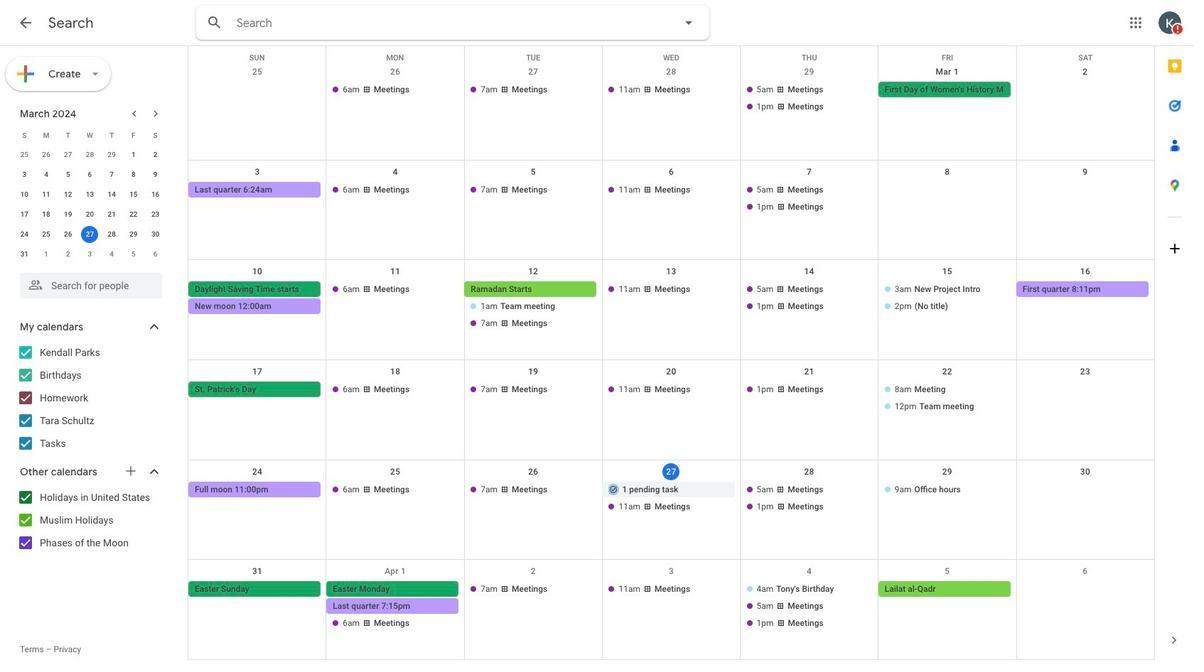 Task type: vqa. For each thing, say whether or not it's contained in the screenshot.
the interest at the left top of the page
no



Task type: describe. For each thing, give the bounding box(es) containing it.
2 element
[[147, 146, 164, 164]]

february 28 element
[[81, 146, 98, 164]]

5 element
[[60, 166, 77, 183]]

3 element
[[16, 166, 33, 183]]

go back image
[[17, 14, 34, 31]]

cell inside the march 2024 grid
[[79, 225, 101, 245]]

none search field the search for people
[[0, 267, 176, 299]]

april 4 element
[[103, 246, 120, 263]]

17 element
[[16, 206, 33, 223]]

april 5 element
[[125, 246, 142, 263]]

14 element
[[103, 186, 120, 203]]

22 element
[[125, 206, 142, 223]]

27, today element
[[81, 226, 98, 243]]

april 6 element
[[147, 246, 164, 263]]

february 25 element
[[16, 146, 33, 164]]

april 2 element
[[60, 246, 77, 263]]

6 element
[[81, 166, 98, 183]]

search options image
[[675, 9, 703, 37]]

february 27 element
[[60, 146, 77, 164]]

february 26 element
[[38, 146, 55, 164]]

march 2024 grid
[[14, 125, 166, 264]]

19 element
[[60, 206, 77, 223]]

8 element
[[125, 166, 142, 183]]

13 element
[[81, 186, 98, 203]]

25 element
[[38, 226, 55, 243]]

4 element
[[38, 166, 55, 183]]

12 element
[[60, 186, 77, 203]]

20 element
[[81, 206, 98, 223]]

april 3 element
[[81, 246, 98, 263]]

other calendars list
[[3, 486, 176, 555]]

Search text field
[[237, 16, 641, 31]]

february 29 element
[[103, 146, 120, 164]]

15 element
[[125, 186, 142, 203]]



Task type: locate. For each thing, give the bounding box(es) containing it.
search image
[[200, 9, 229, 37]]

10 element
[[16, 186, 33, 203]]

row
[[188, 46, 1155, 63], [188, 60, 1155, 160], [14, 125, 166, 145], [14, 145, 166, 165], [188, 160, 1155, 260], [14, 165, 166, 185], [14, 185, 166, 205], [14, 205, 166, 225], [14, 225, 166, 245], [14, 245, 166, 264], [188, 260, 1155, 360], [188, 360, 1155, 460], [188, 460, 1155, 560], [188, 560, 1155, 660]]

9 element
[[147, 166, 164, 183]]

cell
[[188, 82, 326, 116], [740, 82, 879, 116], [740, 182, 879, 216], [879, 182, 1017, 216], [79, 225, 101, 245], [188, 282, 326, 333], [464, 282, 602, 333], [740, 282, 879, 333], [879, 282, 1017, 333], [879, 382, 1017, 416], [602, 482, 741, 516], [740, 482, 879, 516], [326, 582, 465, 633], [740, 582, 879, 633]]

tab list
[[1155, 46, 1194, 621]]

my calendars list
[[3, 341, 176, 455]]

row group
[[14, 145, 166, 264]]

1 element
[[125, 146, 142, 164]]

grid
[[188, 46, 1155, 660]]

21 element
[[103, 206, 120, 223]]

28 element
[[103, 226, 120, 243]]

24 element
[[16, 226, 33, 243]]

None search field
[[196, 6, 710, 40], [0, 267, 176, 299], [196, 6, 710, 40]]

29 element
[[125, 226, 142, 243]]

11 element
[[38, 186, 55, 203]]

23 element
[[147, 206, 164, 223]]

16 element
[[147, 186, 164, 203]]

7 element
[[103, 166, 120, 183]]

26 element
[[60, 226, 77, 243]]

heading
[[48, 14, 94, 32]]

Search for people text field
[[28, 273, 154, 299]]

add other calendars image
[[124, 464, 138, 478]]

april 1 element
[[38, 246, 55, 263]]

30 element
[[147, 226, 164, 243]]

31 element
[[16, 246, 33, 263]]

18 element
[[38, 206, 55, 223]]



